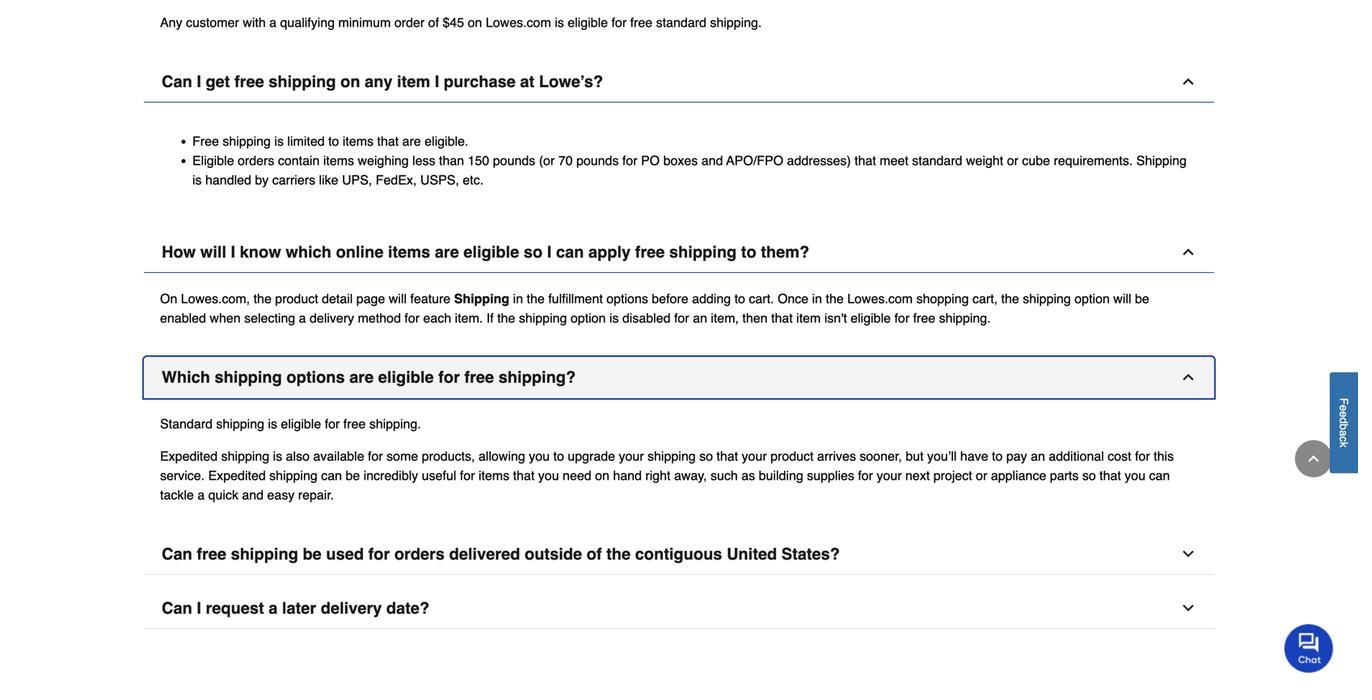 Task type: describe. For each thing, give the bounding box(es) containing it.
eligible.
[[425, 134, 469, 149]]

minimum
[[338, 15, 391, 30]]

easy
[[267, 488, 295, 503]]

1 vertical spatial so
[[700, 449, 713, 464]]

like
[[319, 173, 338, 188]]

which
[[162, 368, 210, 387]]

free inside in the fulfillment options before adding to cart. once in the lowes.com shopping cart, the shipping option will be enabled when selecting a delivery method for each item. if the shipping option is disabled for an item, then that item isn't eligible for free shipping.
[[914, 311, 936, 326]]

i up 'fulfillment'
[[547, 243, 552, 262]]

free inside 'button'
[[635, 243, 665, 262]]

away,
[[674, 469, 707, 484]]

chevron up image inside scroll to top element
[[1306, 451, 1322, 467]]

to left pay
[[992, 449, 1003, 464]]

when
[[210, 311, 241, 326]]

on lowes.com, the product detail page will feature shipping
[[160, 291, 510, 306]]

apply
[[589, 243, 631, 262]]

right
[[646, 469, 671, 484]]

0 horizontal spatial your
[[619, 449, 644, 464]]

eligible inside 'button'
[[464, 243, 519, 262]]

than
[[439, 153, 464, 168]]

is inside in the fulfillment options before adding to cart. once in the lowes.com shopping cart, the shipping option will be enabled when selecting a delivery method for each item. if the shipping option is disabled for an item, then that item isn't eligible for free shipping.
[[610, 311, 619, 326]]

options inside in the fulfillment options before adding to cart. once in the lowes.com shopping cart, the shipping option will be enabled when selecting a delivery method for each item. if the shipping option is disabled for an item, then that item isn't eligible for free shipping.
[[607, 291, 648, 306]]

later
[[282, 600, 316, 618]]

addresses)
[[787, 153, 851, 168]]

handled
[[205, 173, 251, 188]]

i inside can i request a later delivery date? button
[[197, 600, 201, 618]]

shipping right the cart,
[[1023, 291, 1071, 306]]

0 vertical spatial on
[[468, 15, 482, 30]]

the inside button
[[607, 545, 631, 564]]

options inside which shipping options are eligible for free shipping? button
[[287, 368, 345, 387]]

shipping?
[[499, 368, 576, 387]]

i left purchase
[[435, 72, 439, 91]]

parts
[[1050, 469, 1079, 484]]

tackle
[[160, 488, 194, 503]]

once
[[778, 291, 809, 306]]

items up like
[[323, 153, 354, 168]]

online
[[336, 243, 384, 262]]

shipping inside button
[[269, 72, 336, 91]]

on inside "can i get free shipping on any item i purchase at lowe's?" button
[[341, 72, 360, 91]]

eligible
[[192, 153, 234, 168]]

this
[[1154, 449, 1174, 464]]

f e e d b a c k button
[[1330, 373, 1359, 474]]

1 pounds from the left
[[493, 153, 536, 168]]

order
[[395, 15, 425, 30]]

chat invite button image
[[1285, 624, 1334, 674]]

expedited shipping is also available for some products, allowing you to upgrade your shipping so that your product arrives sooner, but you'll have to pay an additional cost for this service. expedited shipping can be incredibly useful for items that you need on hand right away, such as building supplies for your next project or appliance parts so that you can tackle a quick and easy repair.
[[160, 449, 1174, 503]]

upgrade
[[568, 449, 615, 464]]

can i request a later delivery date? button
[[144, 589, 1215, 630]]

cost
[[1108, 449, 1132, 464]]

items up weighing
[[343, 134, 374, 149]]

appliance
[[991, 469, 1047, 484]]

need
[[563, 469, 592, 484]]

f e e d b a c k
[[1338, 399, 1351, 448]]

or inside free shipping is limited to items that are eligible. eligible orders contain items weighing less than 150 pounds (or 70 pounds for po boxes and apo/fpo addresses) that meet standard weight or cube requirements. shipping is handled by carriers like ups, fedex, usps, etc.
[[1007, 153, 1019, 168]]

by
[[255, 173, 269, 188]]

project
[[934, 469, 973, 484]]

chevron down image
[[1181, 601, 1197, 617]]

k
[[1338, 443, 1351, 448]]

boxes
[[664, 153, 698, 168]]

0 horizontal spatial product
[[275, 291, 318, 306]]

request
[[206, 600, 264, 618]]

useful
[[422, 469, 456, 484]]

usps,
[[420, 173, 459, 188]]

quick
[[208, 488, 239, 503]]

weighing
[[358, 153, 409, 168]]

shipping right which
[[215, 368, 282, 387]]

shipping down easy
[[231, 545, 298, 564]]

1 horizontal spatial shipping.
[[710, 15, 762, 30]]

to inside free shipping is limited to items that are eligible. eligible orders contain items weighing less than 150 pounds (or 70 pounds for po boxes and apo/fpo addresses) that meet standard weight or cube requirements. shipping is handled by carriers like ups, fedex, usps, etc.
[[328, 134, 339, 149]]

b
[[1338, 424, 1351, 431]]

i left know
[[231, 243, 235, 262]]

cube
[[1023, 153, 1051, 168]]

will inside 'button'
[[200, 243, 226, 262]]

lowes.com,
[[181, 291, 250, 306]]

which shipping options are eligible for free shipping? button
[[144, 357, 1215, 399]]

you'll
[[928, 449, 957, 464]]

that up such
[[717, 449, 738, 464]]

to up the need
[[554, 449, 564, 464]]

date?
[[386, 600, 430, 618]]

a right the with
[[269, 15, 277, 30]]

purchase
[[444, 72, 516, 91]]

free shipping is limited to items that are eligible. eligible orders contain items weighing less than 150 pounds (or 70 pounds for po boxes and apo/fpo addresses) that meet standard weight or cube requirements. shipping is handled by carriers like ups, fedex, usps, etc.
[[192, 134, 1187, 188]]

item.
[[455, 311, 483, 326]]

be inside button
[[303, 545, 322, 564]]

then
[[743, 311, 768, 326]]

shipping inside free shipping is limited to items that are eligible. eligible orders contain items weighing less than 150 pounds (or 70 pounds for po boxes and apo/fpo addresses) that meet standard weight or cube requirements. shipping is handled by carriers like ups, fedex, usps, etc.
[[1137, 153, 1187, 168]]

selecting
[[244, 311, 295, 326]]

that up weighing
[[377, 134, 399, 149]]

items inside expedited shipping is also available for some products, allowing you to upgrade your shipping so that your product arrives sooner, but you'll have to pay an additional cost for this service. expedited shipping can be incredibly useful for items that you need on hand right away, such as building supplies for your next project or appliance parts so that you can tackle a quick and easy repair.
[[479, 469, 510, 484]]

the right if
[[497, 311, 515, 326]]

limited
[[287, 134, 325, 149]]

get
[[206, 72, 230, 91]]

can free shipping be used for orders delivered outside of the contiguous united states?
[[162, 545, 840, 564]]

carriers
[[272, 173, 315, 188]]

2 e from the top
[[1338, 412, 1351, 418]]

shipping right standard
[[216, 417, 264, 432]]

shipping inside 'button'
[[670, 243, 737, 262]]

2 horizontal spatial can
[[1150, 469, 1170, 484]]

will inside in the fulfillment options before adding to cart. once in the lowes.com shopping cart, the shipping option will be enabled when selecting a delivery method for each item. if the shipping option is disabled for an item, then that item isn't eligible for free shipping.
[[1114, 291, 1132, 306]]

can i request a later delivery date?
[[162, 600, 430, 618]]

shopping
[[917, 291, 969, 306]]

is up easy
[[268, 417, 277, 432]]

fedex,
[[376, 173, 417, 188]]

an inside expedited shipping is also available for some products, allowing you to upgrade your shipping so that your product arrives sooner, but you'll have to pay an additional cost for this service. expedited shipping can be incredibly useful for items that you need on hand right away, such as building supplies for your next project or appliance parts so that you can tackle a quick and easy repair.
[[1031, 449, 1046, 464]]

additional
[[1049, 449, 1105, 464]]

2 vertical spatial shipping.
[[369, 417, 421, 432]]

sooner,
[[860, 449, 902, 464]]

to inside 'button'
[[741, 243, 757, 262]]

lowes.com inside in the fulfillment options before adding to cart. once in the lowes.com shopping cart, the shipping option will be enabled when selecting a delivery method for each item. if the shipping option is disabled for an item, then that item isn't eligible for free shipping.
[[848, 291, 913, 306]]

can inside 'button'
[[556, 243, 584, 262]]

in the fulfillment options before adding to cart. once in the lowes.com shopping cart, the shipping option will be enabled when selecting a delivery method for each item. if the shipping option is disabled for an item, then that item isn't eligible for free shipping.
[[160, 291, 1150, 326]]

any customer with a qualifying minimum order of $45 on lowes.com is eligible for free standard shipping.
[[160, 15, 762, 30]]

customer
[[186, 15, 239, 30]]

free up available
[[344, 417, 366, 432]]

outside
[[525, 545, 582, 564]]

$45
[[443, 15, 464, 30]]

feature
[[410, 291, 451, 306]]

chevron up image for can i get free shipping on any item i purchase at lowe's?
[[1181, 74, 1197, 90]]

1 horizontal spatial will
[[389, 291, 407, 306]]

and inside free shipping is limited to items that are eligible. eligible orders contain items weighing less than 150 pounds (or 70 pounds for po boxes and apo/fpo addresses) that meet standard weight or cube requirements. shipping is handled by carriers like ups, fedex, usps, etc.
[[702, 153, 723, 168]]

a inside expedited shipping is also available for some products, allowing you to upgrade your shipping so that your product arrives sooner, but you'll have to pay an additional cost for this service. expedited shipping can be incredibly useful for items that you need on hand right away, such as building supplies for your next project or appliance parts so that you can tackle a quick and easy repair.
[[198, 488, 205, 503]]

is up lowe's?
[[555, 15, 564, 30]]

them?
[[761, 243, 810, 262]]

is left limited
[[274, 134, 284, 149]]

method
[[358, 311, 401, 326]]

2 in from the left
[[812, 291, 823, 306]]

you down cost at the bottom of page
[[1125, 469, 1146, 484]]

enabled
[[160, 311, 206, 326]]

contiguous
[[635, 545, 723, 564]]

shipping up the right
[[648, 449, 696, 464]]

product inside expedited shipping is also available for some products, allowing you to upgrade your shipping so that your product arrives sooner, but you'll have to pay an additional cost for this service. expedited shipping can be incredibly useful for items that you need on hand right away, such as building supplies for your next project or appliance parts so that you can tackle a quick and easy repair.
[[771, 449, 814, 464]]

some
[[387, 449, 418, 464]]

lowe's?
[[539, 72, 603, 91]]



Task type: vqa. For each thing, say whether or not it's contained in the screenshot.
25 Amp
no



Task type: locate. For each thing, give the bounding box(es) containing it.
and inside expedited shipping is also available for some products, allowing you to upgrade your shipping so that your product arrives sooner, but you'll have to pay an additional cost for this service. expedited shipping can be incredibly useful for items that you need on hand right away, such as building supplies for your next project or appliance parts so that you can tackle a quick and easy repair.
[[242, 488, 264, 503]]

states?
[[782, 545, 840, 564]]

0 horizontal spatial shipping.
[[369, 417, 421, 432]]

1 horizontal spatial item
[[797, 311, 821, 326]]

0 horizontal spatial on
[[341, 72, 360, 91]]

1 vertical spatial option
[[571, 311, 606, 326]]

weight
[[966, 153, 1004, 168]]

each
[[423, 311, 451, 326]]

any
[[160, 15, 182, 30]]

adding
[[692, 291, 731, 306]]

0 vertical spatial shipping
[[1137, 153, 1187, 168]]

0 vertical spatial option
[[1075, 291, 1110, 306]]

to inside in the fulfillment options before adding to cart. once in the lowes.com shopping cart, the shipping option will be enabled when selecting a delivery method for each item. if the shipping option is disabled for an item, then that item isn't eligible for free shipping.
[[735, 291, 746, 306]]

1 vertical spatial or
[[976, 469, 988, 484]]

or down 'have'
[[976, 469, 988, 484]]

or left cube
[[1007, 153, 1019, 168]]

orders
[[238, 153, 274, 168], [394, 545, 445, 564]]

items inside 'button'
[[388, 243, 430, 262]]

2 chevron up image from the top
[[1181, 244, 1197, 260]]

less
[[413, 153, 436, 168]]

how will i know which online items are eligible so i can apply free shipping to them? button
[[144, 232, 1215, 273]]

1 vertical spatial of
[[587, 545, 602, 564]]

to left cart.
[[735, 291, 746, 306]]

0 horizontal spatial are
[[350, 368, 374, 387]]

70
[[559, 153, 573, 168]]

standard inside free shipping is limited to items that are eligible. eligible orders contain items weighing less than 150 pounds (or 70 pounds for po boxes and apo/fpo addresses) that meet standard weight or cube requirements. shipping is handled by carriers like ups, fedex, usps, etc.
[[912, 153, 963, 168]]

is
[[555, 15, 564, 30], [274, 134, 284, 149], [192, 173, 202, 188], [610, 311, 619, 326], [268, 417, 277, 432], [273, 449, 282, 464]]

lowes.com up at
[[486, 15, 551, 30]]

0 vertical spatial delivery
[[310, 311, 354, 326]]

2 vertical spatial can
[[162, 600, 192, 618]]

1 horizontal spatial be
[[346, 469, 360, 484]]

1 vertical spatial item
[[797, 311, 821, 326]]

1 horizontal spatial so
[[700, 449, 713, 464]]

of left $45
[[428, 15, 439, 30]]

items down "allowing"
[[479, 469, 510, 484]]

etc.
[[463, 173, 484, 188]]

a left the later
[[269, 600, 278, 618]]

1 vertical spatial standard
[[912, 153, 963, 168]]

1 horizontal spatial lowes.com
[[848, 291, 913, 306]]

0 horizontal spatial of
[[428, 15, 439, 30]]

allowing
[[479, 449, 526, 464]]

with
[[243, 15, 266, 30]]

building
[[759, 469, 804, 484]]

how will i know which online items are eligible so i can apply free shipping to them?
[[162, 243, 810, 262]]

for inside free shipping is limited to items that are eligible. eligible orders contain items weighing less than 150 pounds (or 70 pounds for po boxes and apo/fpo addresses) that meet standard weight or cube requirements. shipping is handled by carriers like ups, fedex, usps, etc.
[[623, 153, 638, 168]]

pounds right the 70
[[577, 153, 619, 168]]

free up "can i get free shipping on any item i purchase at lowe's?" button
[[630, 15, 653, 30]]

1 vertical spatial on
[[341, 72, 360, 91]]

how
[[162, 243, 196, 262]]

shipping up eligible
[[223, 134, 271, 149]]

at
[[520, 72, 535, 91]]

1 horizontal spatial are
[[402, 134, 421, 149]]

0 vertical spatial an
[[693, 311, 708, 326]]

0 vertical spatial shipping.
[[710, 15, 762, 30]]

1 horizontal spatial an
[[1031, 449, 1046, 464]]

d
[[1338, 418, 1351, 424]]

on
[[160, 291, 177, 306]]

chevron up image inside "can i get free shipping on any item i purchase at lowe's?" button
[[1181, 74, 1197, 90]]

0 vertical spatial so
[[524, 243, 543, 262]]

1 horizontal spatial in
[[812, 291, 823, 306]]

i left get
[[197, 72, 201, 91]]

of inside button
[[587, 545, 602, 564]]

the right the cart,
[[1002, 291, 1020, 306]]

are inside 'button'
[[435, 243, 459, 262]]

1 vertical spatial an
[[1031, 449, 1046, 464]]

1 vertical spatial delivery
[[321, 600, 382, 618]]

your up as
[[742, 449, 767, 464]]

shipping inside free shipping is limited to items that are eligible. eligible orders contain items weighing less than 150 pounds (or 70 pounds for po boxes and apo/fpo addresses) that meet standard weight or cube requirements. shipping is handled by carriers like ups, fedex, usps, etc.
[[223, 134, 271, 149]]

are for eligible
[[435, 243, 459, 262]]

0 horizontal spatial pounds
[[493, 153, 536, 168]]

so inside 'button'
[[524, 243, 543, 262]]

are
[[402, 134, 421, 149], [435, 243, 459, 262], [350, 368, 374, 387]]

0 horizontal spatial or
[[976, 469, 988, 484]]

free up request
[[197, 545, 226, 564]]

can down available
[[321, 469, 342, 484]]

used
[[326, 545, 364, 564]]

that inside in the fulfillment options before adding to cart. once in the lowes.com shopping cart, the shipping option will be enabled when selecting a delivery method for each item. if the shipping option is disabled for an item, then that item isn't eligible for free shipping.
[[772, 311, 793, 326]]

lowes.com
[[486, 15, 551, 30], [848, 291, 913, 306]]

0 horizontal spatial so
[[524, 243, 543, 262]]

are inside button
[[350, 368, 374, 387]]

orders up "date?"
[[394, 545, 445, 564]]

chevron up image inside how will i know which online items are eligible so i can apply free shipping to them? 'button'
[[1181, 244, 1197, 260]]

meet
[[880, 153, 909, 168]]

0 vertical spatial of
[[428, 15, 439, 30]]

to left them?
[[741, 243, 757, 262]]

on right $45
[[468, 15, 482, 30]]

and left easy
[[242, 488, 264, 503]]

can left apply
[[556, 243, 584, 262]]

(or
[[539, 153, 555, 168]]

0 horizontal spatial standard
[[656, 15, 707, 30]]

that down once
[[772, 311, 793, 326]]

0 horizontal spatial shipping
[[454, 291, 510, 306]]

qualifying
[[280, 15, 335, 30]]

the up isn't
[[826, 291, 844, 306]]

1 horizontal spatial shipping
[[1137, 153, 1187, 168]]

1 vertical spatial orders
[[394, 545, 445, 564]]

chevron up image inside which shipping options are eligible for free shipping? button
[[1181, 370, 1197, 386]]

eligible
[[568, 15, 608, 30], [464, 243, 519, 262], [851, 311, 891, 326], [378, 368, 434, 387], [281, 417, 321, 432]]

that down cost at the bottom of page
[[1100, 469, 1122, 484]]

be inside expedited shipping is also available for some products, allowing you to upgrade your shipping so that your product arrives sooner, but you'll have to pay an additional cost for this service. expedited shipping can be incredibly useful for items that you need on hand right away, such as building supplies for your next project or appliance parts so that you can tackle a quick and easy repair.
[[346, 469, 360, 484]]

free inside button
[[235, 72, 264, 91]]

so left apply
[[524, 243, 543, 262]]

eligible up if
[[464, 243, 519, 262]]

2 horizontal spatial be
[[1135, 291, 1150, 306]]

chevron up image
[[1181, 370, 1197, 386], [1306, 451, 1322, 467]]

are for eligible.
[[402, 134, 421, 149]]

delivered
[[449, 545, 520, 564]]

chevron up image for how will i know which online items are eligible so i can apply free shipping to them?
[[1181, 244, 1197, 260]]

and
[[702, 153, 723, 168], [242, 488, 264, 503]]

1 horizontal spatial and
[[702, 153, 723, 168]]

items
[[343, 134, 374, 149], [323, 153, 354, 168], [388, 243, 430, 262], [479, 469, 510, 484]]

the up selecting at the left top of page
[[254, 291, 272, 306]]

1 horizontal spatial product
[[771, 449, 814, 464]]

e up the d
[[1338, 406, 1351, 412]]

in right once
[[812, 291, 823, 306]]

shipping up adding
[[670, 243, 737, 262]]

i left request
[[197, 600, 201, 618]]

1 vertical spatial chevron up image
[[1181, 244, 1197, 260]]

and right 'boxes' on the top of the page
[[702, 153, 723, 168]]

that down "allowing"
[[513, 469, 535, 484]]

shipping
[[269, 72, 336, 91], [223, 134, 271, 149], [670, 243, 737, 262], [1023, 291, 1071, 306], [519, 311, 567, 326], [215, 368, 282, 387], [216, 417, 264, 432], [221, 449, 269, 464], [648, 449, 696, 464], [269, 469, 318, 484], [231, 545, 298, 564]]

item right any
[[397, 72, 430, 91]]

united
[[727, 545, 777, 564]]

1 chevron up image from the top
[[1181, 74, 1197, 90]]

0 horizontal spatial lowes.com
[[486, 15, 551, 30]]

orders inside free shipping is limited to items that are eligible. eligible orders contain items weighing less than 150 pounds (or 70 pounds for po boxes and apo/fpo addresses) that meet standard weight or cube requirements. shipping is handled by carriers like ups, fedex, usps, etc.
[[238, 153, 274, 168]]

can down this
[[1150, 469, 1170, 484]]

0 horizontal spatial and
[[242, 488, 264, 503]]

the
[[254, 291, 272, 306], [527, 291, 545, 306], [826, 291, 844, 306], [1002, 291, 1020, 306], [497, 311, 515, 326], [607, 545, 631, 564]]

delivery inside button
[[321, 600, 382, 618]]

also
[[286, 449, 310, 464]]

your up hand
[[619, 449, 644, 464]]

or inside expedited shipping is also available for some products, allowing you to upgrade your shipping so that your product arrives sooner, but you'll have to pay an additional cost for this service. expedited shipping can be incredibly useful for items that you need on hand right away, such as building supplies for your next project or appliance parts so that you can tackle a quick and easy repair.
[[976, 469, 988, 484]]

free
[[192, 134, 219, 149]]

shipping right requirements.
[[1137, 153, 1187, 168]]

page
[[356, 291, 385, 306]]

1 vertical spatial product
[[771, 449, 814, 464]]

pounds left (or
[[493, 153, 536, 168]]

but
[[906, 449, 924, 464]]

that left meet at the right of the page
[[855, 153, 876, 168]]

0 vertical spatial be
[[1135, 291, 1150, 306]]

know
[[240, 243, 281, 262]]

1 horizontal spatial standard
[[912, 153, 963, 168]]

c
[[1338, 437, 1351, 443]]

eligible up lowe's?
[[568, 15, 608, 30]]

orders inside button
[[394, 545, 445, 564]]

to
[[328, 134, 339, 149], [741, 243, 757, 262], [735, 291, 746, 306], [554, 449, 564, 464], [992, 449, 1003, 464]]

2 vertical spatial be
[[303, 545, 322, 564]]

product up "building"
[[771, 449, 814, 464]]

1 vertical spatial shipping
[[454, 291, 510, 306]]

any
[[365, 72, 393, 91]]

option
[[1075, 291, 1110, 306], [571, 311, 606, 326]]

ups,
[[342, 173, 372, 188]]

1 vertical spatial are
[[435, 243, 459, 262]]

item
[[397, 72, 430, 91], [797, 311, 821, 326]]

isn't
[[825, 311, 847, 326]]

item inside button
[[397, 72, 430, 91]]

on inside expedited shipping is also available for some products, allowing you to upgrade your shipping so that your product arrives sooner, but you'll have to pay an additional cost for this service. expedited shipping can be incredibly useful for items that you need on hand right away, such as building supplies for your next project or appliance parts so that you can tackle a quick and easy repair.
[[595, 469, 610, 484]]

on left any
[[341, 72, 360, 91]]

an right pay
[[1031, 449, 1046, 464]]

1 horizontal spatial or
[[1007, 153, 1019, 168]]

shipping
[[1137, 153, 1187, 168], [454, 291, 510, 306]]

chevron down image
[[1181, 547, 1197, 563]]

1 horizontal spatial can
[[556, 243, 584, 262]]

is inside expedited shipping is also available for some products, allowing you to upgrade your shipping so that your product arrives sooner, but you'll have to pay an additional cost for this service. expedited shipping can be incredibly useful for items that you need on hand right away, such as building supplies for your next project or appliance parts so that you can tackle a quick and easy repair.
[[273, 449, 282, 464]]

0 horizontal spatial in
[[513, 291, 523, 306]]

to right limited
[[328, 134, 339, 149]]

are up feature
[[435, 243, 459, 262]]

0 vertical spatial can
[[162, 72, 192, 91]]

0 horizontal spatial item
[[397, 72, 430, 91]]

are down method
[[350, 368, 374, 387]]

product up selecting at the left top of page
[[275, 291, 318, 306]]

0 vertical spatial standard
[[656, 15, 707, 30]]

1 horizontal spatial your
[[742, 449, 767, 464]]

a left quick
[[198, 488, 205, 503]]

0 vertical spatial chevron up image
[[1181, 74, 1197, 90]]

free right get
[[235, 72, 264, 91]]

fulfillment
[[548, 291, 603, 306]]

can
[[556, 243, 584, 262], [321, 469, 342, 484], [1150, 469, 1170, 484]]

eligible inside button
[[378, 368, 434, 387]]

eligible right isn't
[[851, 311, 891, 326]]

cart,
[[973, 291, 998, 306]]

shipping up quick
[[221, 449, 269, 464]]

lowes.com left shopping
[[848, 291, 913, 306]]

that
[[377, 134, 399, 149], [855, 153, 876, 168], [772, 311, 793, 326], [717, 449, 738, 464], [513, 469, 535, 484], [1100, 469, 1122, 484]]

0 horizontal spatial option
[[571, 311, 606, 326]]

1 e from the top
[[1338, 406, 1351, 412]]

0 vertical spatial expedited
[[160, 449, 218, 464]]

0 horizontal spatial chevron up image
[[1181, 370, 1197, 386]]

options up disabled
[[607, 291, 648, 306]]

item inside in the fulfillment options before adding to cart. once in the lowes.com shopping cart, the shipping option will be enabled when selecting a delivery method for each item. if the shipping option is disabled for an item, then that item isn't eligible for free shipping.
[[797, 311, 821, 326]]

2 horizontal spatial shipping.
[[939, 311, 991, 326]]

3 can from the top
[[162, 600, 192, 618]]

are inside free shipping is limited to items that are eligible. eligible orders contain items weighing less than 150 pounds (or 70 pounds for po boxes and apo/fpo addresses) that meet standard weight or cube requirements. shipping is handled by carriers like ups, fedex, usps, etc.
[[402, 134, 421, 149]]

150
[[468, 153, 490, 168]]

a inside in the fulfillment options before adding to cart. once in the lowes.com shopping cart, the shipping option will be enabled when selecting a delivery method for each item. if the shipping option is disabled for an item, then that item isn't eligible for free shipping.
[[299, 311, 306, 326]]

disabled
[[623, 311, 671, 326]]

2 horizontal spatial so
[[1083, 469, 1096, 484]]

eligible down method
[[378, 368, 434, 387]]

available
[[313, 449, 364, 464]]

2 horizontal spatial will
[[1114, 291, 1132, 306]]

e up b
[[1338, 412, 1351, 418]]

shipping up if
[[454, 291, 510, 306]]

free down shopping
[[914, 311, 936, 326]]

shipping.
[[710, 15, 762, 30], [939, 311, 991, 326], [369, 417, 421, 432]]

pay
[[1007, 449, 1028, 464]]

1 vertical spatial expedited
[[208, 469, 266, 484]]

0 horizontal spatial will
[[200, 243, 226, 262]]

can down tackle
[[162, 545, 192, 564]]

a up k
[[1338, 431, 1351, 437]]

which
[[286, 243, 332, 262]]

0 horizontal spatial orders
[[238, 153, 274, 168]]

2 horizontal spatial your
[[877, 469, 902, 484]]

on down upgrade
[[595, 469, 610, 484]]

2 can from the top
[[162, 545, 192, 564]]

1 vertical spatial and
[[242, 488, 264, 503]]

delivery right the later
[[321, 600, 382, 618]]

0 vertical spatial or
[[1007, 153, 1019, 168]]

can for can i request a later delivery date?
[[162, 600, 192, 618]]

of right outside
[[587, 545, 602, 564]]

chevron up image
[[1181, 74, 1197, 90], [1181, 244, 1197, 260]]

0 horizontal spatial can
[[321, 469, 342, 484]]

1 vertical spatial be
[[346, 469, 360, 484]]

can left get
[[162, 72, 192, 91]]

cart.
[[749, 291, 774, 306]]

the left 'fulfillment'
[[527, 291, 545, 306]]

as
[[742, 469, 755, 484]]

1 horizontal spatial option
[[1075, 291, 1110, 306]]

incredibly
[[364, 469, 418, 484]]

so down additional
[[1083, 469, 1096, 484]]

eligible inside in the fulfillment options before adding to cart. once in the lowes.com shopping cart, the shipping option will be enabled when selecting a delivery method for each item. if the shipping option is disabled for an item, then that item isn't eligible for free shipping.
[[851, 311, 891, 326]]

next
[[906, 469, 930, 484]]

free left the shipping?
[[465, 368, 494, 387]]

delivery down on lowes.com, the product detail page will feature shipping
[[310, 311, 354, 326]]

2 vertical spatial on
[[595, 469, 610, 484]]

standard right meet at the right of the page
[[912, 153, 963, 168]]

your down sooner, in the bottom right of the page
[[877, 469, 902, 484]]

such
[[711, 469, 738, 484]]

scroll to top element
[[1296, 441, 1333, 478]]

2 horizontal spatial on
[[595, 469, 610, 484]]

delivery
[[310, 311, 354, 326], [321, 600, 382, 618]]

you left the need
[[538, 469, 559, 484]]

1 vertical spatial can
[[162, 545, 192, 564]]

an down adding
[[693, 311, 708, 326]]

be inside in the fulfillment options before adding to cart. once in the lowes.com shopping cart, the shipping option will be enabled when selecting a delivery method for each item. if the shipping option is disabled for an item, then that item isn't eligible for free shipping.
[[1135, 291, 1150, 306]]

can for can i get free shipping on any item i purchase at lowe's?
[[162, 72, 192, 91]]

have
[[961, 449, 989, 464]]

shipping down also
[[269, 469, 318, 484]]

you right "allowing"
[[529, 449, 550, 464]]

1 in from the left
[[513, 291, 523, 306]]

for
[[612, 15, 627, 30], [623, 153, 638, 168], [405, 311, 420, 326], [674, 311, 690, 326], [895, 311, 910, 326], [439, 368, 460, 387], [325, 417, 340, 432], [368, 449, 383, 464], [1135, 449, 1151, 464], [460, 469, 475, 484], [858, 469, 873, 484], [368, 545, 390, 564]]

expedited
[[160, 449, 218, 464], [208, 469, 266, 484]]

standard
[[160, 417, 213, 432]]

0 horizontal spatial an
[[693, 311, 708, 326]]

1 horizontal spatial pounds
[[577, 153, 619, 168]]

is down eligible
[[192, 173, 202, 188]]

0 horizontal spatial options
[[287, 368, 345, 387]]

shipping. inside in the fulfillment options before adding to cart. once in the lowes.com shopping cart, the shipping option will be enabled when selecting a delivery method for each item. if the shipping option is disabled for an item, then that item isn't eligible for free shipping.
[[939, 311, 991, 326]]

can inside button
[[162, 72, 192, 91]]

1 vertical spatial lowes.com
[[848, 291, 913, 306]]

the left contiguous
[[607, 545, 631, 564]]

0 vertical spatial lowes.com
[[486, 15, 551, 30]]

2 horizontal spatial are
[[435, 243, 459, 262]]

0 vertical spatial item
[[397, 72, 430, 91]]

so up 'away,'
[[700, 449, 713, 464]]

0 vertical spatial orders
[[238, 153, 274, 168]]

f
[[1338, 399, 1351, 406]]

i
[[197, 72, 201, 91], [435, 72, 439, 91], [231, 243, 235, 262], [547, 243, 552, 262], [197, 600, 201, 618]]

1 horizontal spatial on
[[468, 15, 482, 30]]

eligible up also
[[281, 417, 321, 432]]

1 horizontal spatial of
[[587, 545, 602, 564]]

0 vertical spatial and
[[702, 153, 723, 168]]

2 vertical spatial so
[[1083, 469, 1096, 484]]

2 pounds from the left
[[577, 153, 619, 168]]

a
[[269, 15, 277, 30], [299, 311, 306, 326], [1338, 431, 1351, 437], [198, 488, 205, 503], [269, 600, 278, 618]]

can for can free shipping be used for orders delivered outside of the contiguous united states?
[[162, 545, 192, 564]]

before
[[652, 291, 689, 306]]

service.
[[160, 469, 205, 484]]

delivery inside in the fulfillment options before adding to cart. once in the lowes.com shopping cart, the shipping option will be enabled when selecting a delivery method for each item. if the shipping option is disabled for an item, then that item isn't eligible for free shipping.
[[310, 311, 354, 326]]

shipping down 'fulfillment'
[[519, 311, 567, 326]]

repair.
[[298, 488, 334, 503]]

items right online
[[388, 243, 430, 262]]

0 vertical spatial chevron up image
[[1181, 370, 1197, 386]]

in down how will i know which online items are eligible so i can apply free shipping to them? on the top of page
[[513, 291, 523, 306]]

an
[[693, 311, 708, 326], [1031, 449, 1046, 464]]

expedited up quick
[[208, 469, 266, 484]]

0 vertical spatial product
[[275, 291, 318, 306]]

shipping down qualifying
[[269, 72, 336, 91]]

an inside in the fulfillment options before adding to cart. once in the lowes.com shopping cart, the shipping option will be enabled when selecting a delivery method for each item. if the shipping option is disabled for an item, then that item isn't eligible for free shipping.
[[693, 311, 708, 326]]

2 vertical spatial are
[[350, 368, 374, 387]]

expedited up service.
[[160, 449, 218, 464]]

can i get free shipping on any item i purchase at lowe's?
[[162, 72, 603, 91]]

arrives
[[818, 449, 856, 464]]

1 horizontal spatial chevron up image
[[1306, 451, 1322, 467]]

1 vertical spatial shipping.
[[939, 311, 991, 326]]

1 horizontal spatial options
[[607, 291, 648, 306]]

1 can from the top
[[162, 72, 192, 91]]

1 horizontal spatial orders
[[394, 545, 445, 564]]

free right apply
[[635, 243, 665, 262]]

0 horizontal spatial be
[[303, 545, 322, 564]]

a right selecting at the left top of page
[[299, 311, 306, 326]]

if
[[487, 311, 494, 326]]

contain
[[278, 153, 320, 168]]



